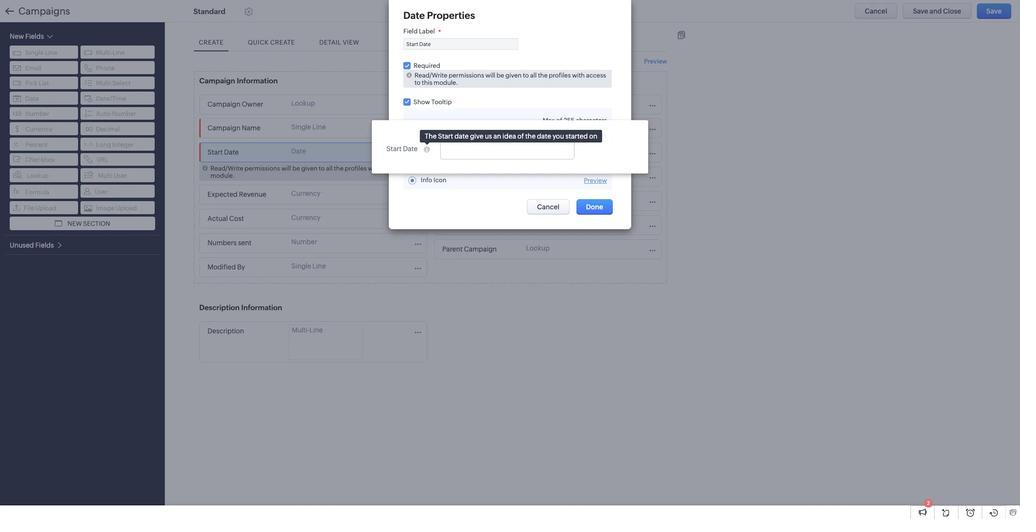 Task type: locate. For each thing, give the bounding box(es) containing it.
this up info
[[411, 165, 421, 172]]

0 vertical spatial read/write permissions will be given to all the profiles with access to this module.
[[415, 72, 606, 86]]

0 horizontal spatial start
[[387, 145, 402, 153]]

be
[[497, 72, 504, 79], [293, 165, 300, 172]]

detail view link
[[314, 34, 364, 51]]

1 horizontal spatial the
[[525, 132, 536, 140]]

0 horizontal spatial be
[[293, 165, 300, 172]]

info icon
[[421, 177, 447, 184]]

fields
[[35, 242, 54, 249]]

0 vertical spatial the
[[538, 72, 548, 79]]

2 date from the left
[[537, 132, 551, 140]]

1 vertical spatial all
[[326, 165, 333, 172]]

1 horizontal spatial with
[[572, 72, 585, 79]]

1 vertical spatial be
[[293, 165, 300, 172]]

0 vertical spatial profiles
[[549, 72, 571, 79]]

1 horizontal spatial profiles
[[549, 72, 571, 79]]

0 horizontal spatial create
[[199, 39, 224, 46]]

1 horizontal spatial module.
[[434, 79, 458, 86]]

characters
[[576, 117, 607, 124]]

this down required
[[422, 79, 433, 86]]

date left you
[[537, 132, 551, 140]]

1 vertical spatial with
[[368, 165, 381, 172]]

start
[[438, 132, 453, 140], [387, 145, 402, 153]]

2 create from the left
[[270, 39, 295, 46]]

will
[[486, 72, 495, 79], [281, 165, 291, 172]]

given
[[506, 72, 522, 79], [301, 165, 318, 172]]

1 horizontal spatial access
[[586, 72, 606, 79]]

date
[[403, 10, 425, 21], [403, 145, 418, 153]]

module.
[[434, 79, 458, 86], [210, 172, 235, 179]]

1 horizontal spatial date
[[537, 132, 551, 140]]

1 vertical spatial profiles
[[345, 165, 367, 172]]

0 horizontal spatial profiles
[[345, 165, 367, 172]]

field
[[403, 28, 418, 35]]

start date
[[387, 145, 418, 153]]

0 vertical spatial permissions
[[449, 72, 484, 79]]

you
[[553, 132, 564, 140]]

permissions
[[449, 72, 484, 79], [245, 165, 280, 172]]

0 vertical spatial all
[[530, 72, 537, 79]]

view
[[343, 39, 359, 46]]

icon
[[434, 177, 447, 184]]

this
[[422, 79, 433, 86], [411, 165, 421, 172]]

1 horizontal spatial preview
[[644, 58, 667, 65]]

standard
[[194, 7, 225, 15]]

required
[[414, 62, 440, 69]]

0 horizontal spatial permissions
[[245, 165, 280, 172]]

0 horizontal spatial the
[[334, 165, 344, 172]]

1 horizontal spatial start
[[438, 132, 453, 140]]

0 horizontal spatial date
[[455, 132, 469, 140]]

to
[[523, 72, 529, 79], [415, 79, 421, 86], [319, 165, 325, 172], [403, 165, 409, 172]]

None text field
[[439, 122, 519, 135], [205, 325, 284, 338], [439, 122, 519, 135], [205, 325, 284, 338]]

unused
[[10, 242, 34, 249]]

all
[[530, 72, 537, 79], [326, 165, 333, 172]]

1 vertical spatial permissions
[[245, 165, 280, 172]]

profiles
[[549, 72, 571, 79], [345, 165, 367, 172]]

1 horizontal spatial read/write
[[415, 72, 448, 79]]

None button
[[855, 3, 898, 19], [903, 3, 972, 19], [977, 3, 1012, 19], [527, 199, 570, 215], [576, 199, 613, 215], [855, 3, 898, 19], [903, 3, 972, 19], [977, 3, 1012, 19], [527, 199, 570, 215], [576, 199, 613, 215]]

1 vertical spatial will
[[281, 165, 291, 172]]

of
[[556, 117, 562, 124], [518, 132, 524, 140]]

label
[[419, 28, 435, 35]]

0 vertical spatial will
[[486, 72, 495, 79]]

0 vertical spatial preview
[[644, 58, 667, 65]]

0 horizontal spatial given
[[301, 165, 318, 172]]

0 vertical spatial of
[[556, 117, 562, 124]]

0 horizontal spatial with
[[368, 165, 381, 172]]

1 horizontal spatial all
[[530, 72, 537, 79]]

1 horizontal spatial this
[[422, 79, 433, 86]]

unused fields link
[[10, 241, 63, 249]]

1 vertical spatial date
[[403, 145, 418, 153]]

show tooltip
[[414, 99, 452, 106]]

date
[[455, 132, 469, 140], [537, 132, 551, 140]]

1 vertical spatial read/write
[[210, 165, 243, 172]]

1 horizontal spatial given
[[506, 72, 522, 79]]

1 vertical spatial preview
[[584, 177, 607, 184]]

1 vertical spatial this
[[411, 165, 421, 172]]

0 vertical spatial access
[[586, 72, 606, 79]]

with
[[572, 72, 585, 79], [368, 165, 381, 172]]

1 horizontal spatial be
[[497, 72, 504, 79]]

create right the quick at the left top
[[270, 39, 295, 46]]

access down start date at the top of the page
[[382, 165, 402, 172]]

of right idea
[[518, 132, 524, 140]]

1 vertical spatial of
[[518, 132, 524, 140]]

the
[[538, 72, 548, 79], [525, 132, 536, 140], [334, 165, 344, 172]]

1 vertical spatial the
[[525, 132, 536, 140]]

0 horizontal spatial read/write
[[210, 165, 243, 172]]

0 horizontal spatial module.
[[210, 172, 235, 179]]

create down the "standard"
[[199, 39, 224, 46]]

1 horizontal spatial of
[[556, 117, 562, 124]]

0 horizontal spatial of
[[518, 132, 524, 140]]

0 horizontal spatial preview
[[584, 177, 607, 184]]

preview
[[644, 58, 667, 65], [584, 177, 607, 184]]

0 vertical spatial be
[[497, 72, 504, 79]]

None text field
[[197, 74, 294, 87], [205, 98, 284, 111], [439, 98, 519, 111], [205, 122, 284, 135], [205, 146, 284, 159], [439, 146, 519, 159], [439, 170, 519, 183], [205, 188, 284, 201], [205, 212, 284, 226], [439, 219, 519, 232], [205, 237, 284, 250], [439, 243, 519, 256], [205, 261, 284, 274], [197, 301, 294, 314], [197, 74, 294, 87], [205, 98, 284, 111], [439, 98, 519, 111], [205, 122, 284, 135], [205, 146, 284, 159], [439, 146, 519, 159], [439, 170, 519, 183], [205, 188, 284, 201], [205, 212, 284, 226], [439, 219, 519, 232], [205, 237, 284, 250], [439, 243, 519, 256], [205, 261, 284, 274], [197, 301, 294, 314]]

create link
[[194, 34, 228, 51]]

access
[[586, 72, 606, 79], [382, 165, 402, 172]]

date left give
[[455, 132, 469, 140]]

read/write permissions will be given to all the profiles with access to this module.
[[415, 72, 606, 86], [210, 165, 421, 179]]

access up characters
[[586, 72, 606, 79]]

0 horizontal spatial access
[[382, 165, 402, 172]]

create
[[199, 39, 224, 46], [270, 39, 295, 46]]

2 vertical spatial the
[[334, 165, 344, 172]]

read/write
[[415, 72, 448, 79], [210, 165, 243, 172]]

of left 255
[[556, 117, 562, 124]]

max of 255 characters
[[543, 117, 607, 124]]

1 create from the left
[[199, 39, 224, 46]]

1 horizontal spatial create
[[270, 39, 295, 46]]

give
[[470, 132, 484, 140]]

*
[[438, 29, 441, 36]]



Task type: vqa. For each thing, say whether or not it's contained in the screenshot.
15, corresponding to Truhlar And Truhlar Attys
no



Task type: describe. For each thing, give the bounding box(es) containing it.
max
[[543, 117, 555, 124]]

2
[[927, 500, 930, 506]]

field label *
[[403, 28, 441, 36]]

date properties
[[403, 10, 475, 21]]

quick create link
[[243, 34, 300, 51]]

1 vertical spatial access
[[382, 165, 402, 172]]

1 date from the left
[[455, 132, 469, 140]]

new section
[[68, 220, 110, 227]]

0 vertical spatial given
[[506, 72, 522, 79]]

an
[[494, 132, 501, 140]]

0 horizontal spatial all
[[326, 165, 333, 172]]

unused fields
[[10, 242, 54, 249]]

idea
[[503, 132, 516, 140]]

0 vertical spatial start
[[438, 132, 453, 140]]

1 vertical spatial start
[[387, 145, 402, 153]]

new
[[68, 220, 82, 227]]

0 vertical spatial with
[[572, 72, 585, 79]]

tooltip
[[431, 99, 452, 106]]

started
[[566, 132, 588, 140]]

create inside 'link'
[[199, 39, 224, 46]]

on
[[589, 132, 598, 140]]

show
[[414, 99, 430, 106]]

detail
[[319, 39, 341, 46]]

us
[[485, 132, 492, 140]]

quick create
[[248, 39, 295, 46]]

section
[[83, 220, 110, 227]]

the
[[425, 132, 437, 140]]

1 vertical spatial read/write permissions will be given to all the profiles with access to this module.
[[210, 165, 421, 179]]

1 horizontal spatial permissions
[[449, 72, 484, 79]]

0 vertical spatial module.
[[434, 79, 458, 86]]

1 vertical spatial given
[[301, 165, 318, 172]]

1 vertical spatial module.
[[210, 172, 235, 179]]

0 vertical spatial read/write
[[415, 72, 448, 79]]

detail view
[[319, 39, 359, 46]]

255
[[564, 117, 575, 124]]

properties
[[427, 10, 475, 21]]

0 vertical spatial date
[[403, 10, 425, 21]]

info
[[421, 177, 432, 184]]

quick
[[248, 39, 269, 46]]

the start date give us an idea of the date you started on
[[425, 132, 598, 140]]

0 horizontal spatial this
[[411, 165, 421, 172]]

1 horizontal spatial will
[[486, 72, 495, 79]]

0 horizontal spatial will
[[281, 165, 291, 172]]

0 vertical spatial this
[[422, 79, 433, 86]]

2 horizontal spatial the
[[538, 72, 548, 79]]

campaigns
[[18, 5, 70, 17]]



